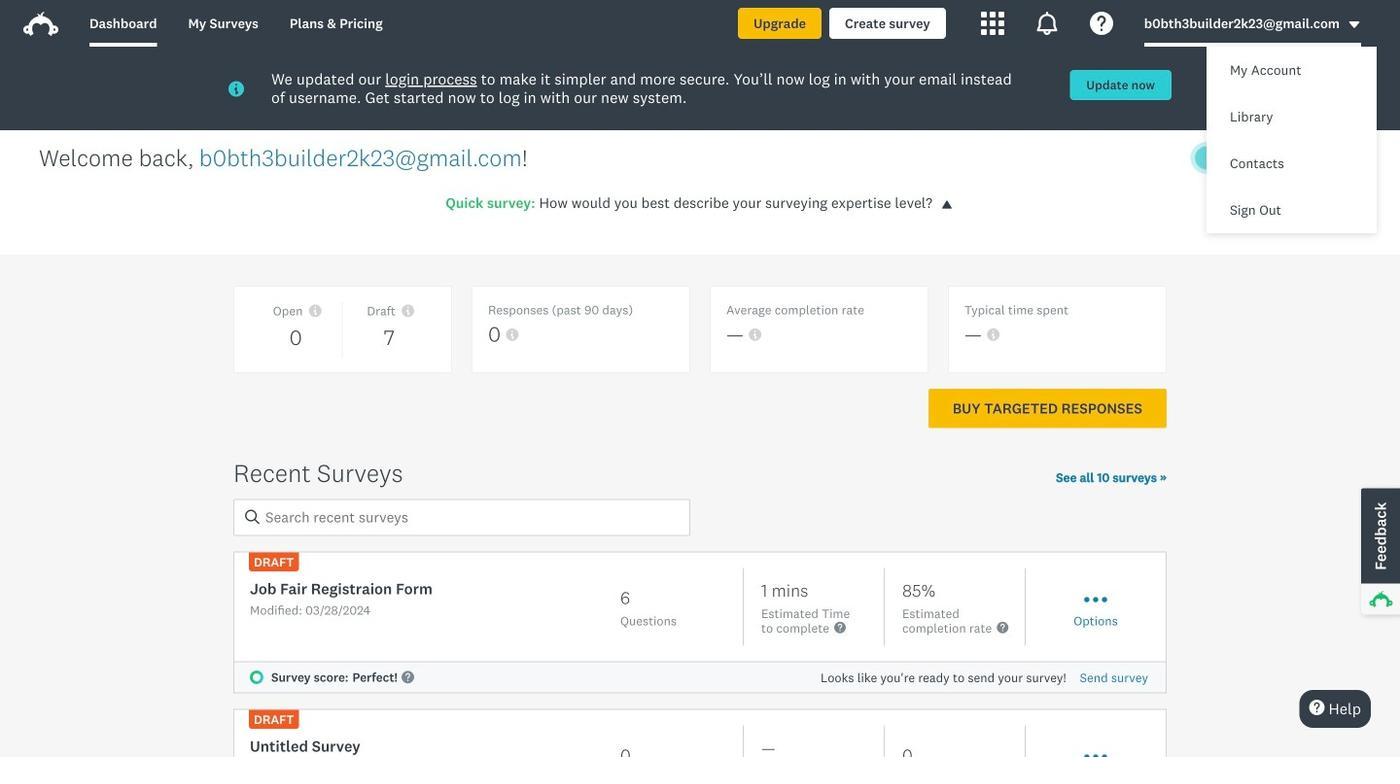 Task type: locate. For each thing, give the bounding box(es) containing it.
Search recent surveys text field
[[233, 499, 690, 536]]

1 horizontal spatial products icon image
[[1035, 12, 1059, 35]]

x image
[[1358, 84, 1371, 96]]

0 horizontal spatial products icon image
[[981, 12, 1004, 35]]

None field
[[233, 499, 690, 536]]

products icon image
[[981, 12, 1004, 35], [1035, 12, 1059, 35]]



Task type: describe. For each thing, give the bounding box(es) containing it.
dropdown arrow image
[[1348, 18, 1361, 32]]

surveymonkey logo image
[[23, 12, 58, 36]]

help icon image
[[1090, 12, 1113, 35]]

1 products icon image from the left
[[981, 12, 1004, 35]]

2 products icon image from the left
[[1035, 12, 1059, 35]]



Task type: vqa. For each thing, say whether or not it's contained in the screenshot.
Search recent surveys text box
yes



